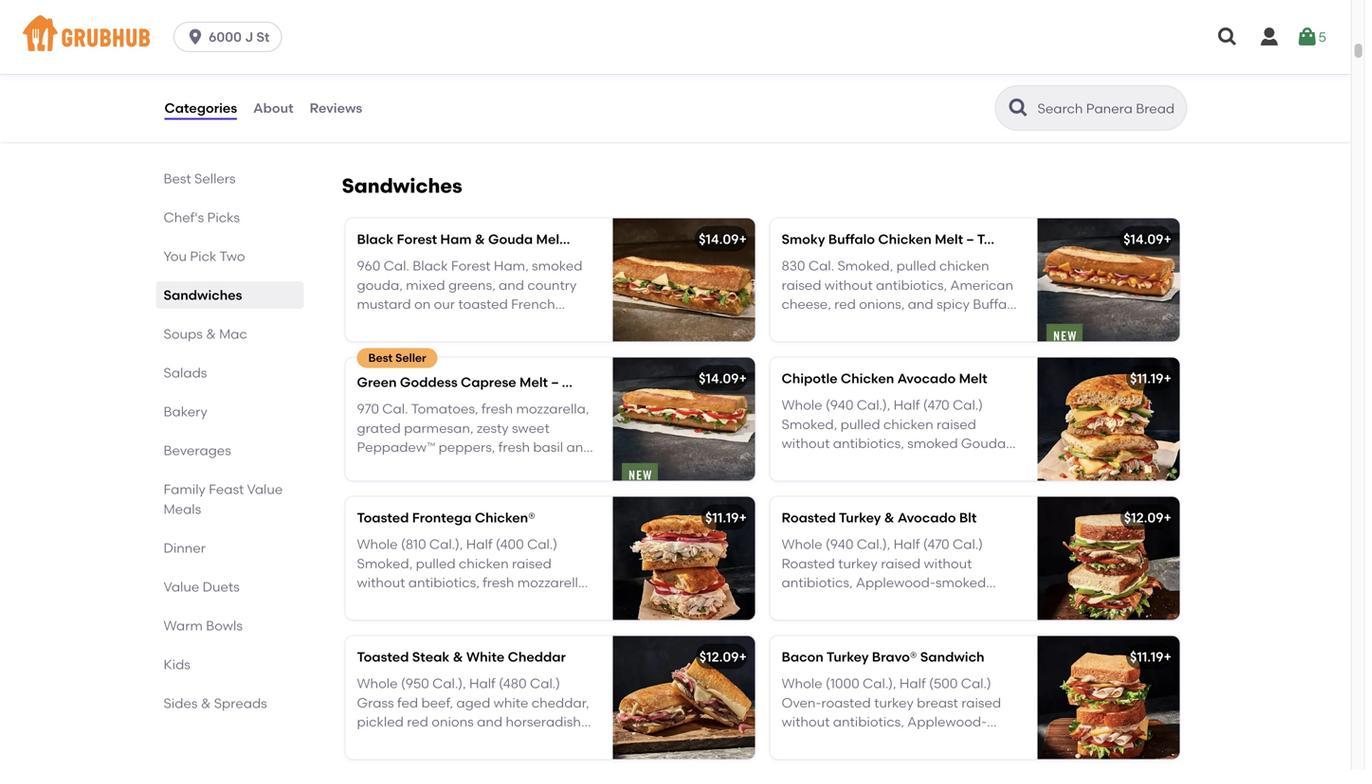 Task type: locate. For each thing, give the bounding box(es) containing it.
of
[[420, 50, 432, 66]]

&
[[475, 231, 485, 247], [206, 326, 216, 342], [884, 510, 895, 526], [453, 649, 463, 665], [201, 696, 211, 712]]

turkey right bacon
[[827, 649, 869, 665]]

forest
[[397, 231, 437, 247], [451, 258, 491, 274]]

0 vertical spatial allergens:
[[423, 316, 486, 332]]

toasted frontega chicken® image
[[613, 497, 755, 620]]

best up green
[[368, 351, 393, 365]]

egg down horseradish
[[566, 753, 591, 769]]

1 horizontal spatial egg
[[566, 753, 591, 769]]

0 horizontal spatial $12.09 +
[[700, 649, 747, 665]]

on down red
[[399, 734, 415, 750]]

green
[[357, 374, 397, 390]]

1 vertical spatial best
[[368, 351, 393, 365]]

value inside 'family feast value meals'
[[247, 482, 283, 498]]

turkey for bacon
[[827, 649, 869, 665]]

+ for roasted turkey & avocado blt
[[1164, 510, 1172, 526]]

allergens: inside 960 cal. black forest ham, smoked gouda, mixed greens, and country mustard on our toasted french baguette. allergens: contains wheat, milk, egg
[[423, 316, 486, 332]]

0 vertical spatial on
[[414, 297, 431, 313]]

0 horizontal spatial forest
[[397, 231, 437, 247]]

6000 j st button
[[174, 22, 290, 52]]

a
[[436, 50, 444, 66], [550, 50, 559, 66]]

& left mac
[[206, 326, 216, 342]]

1 vertical spatial sandwiches
[[164, 287, 242, 303]]

milk, up seller
[[407, 335, 435, 351]]

ciabatta.
[[468, 734, 530, 750]]

sides & spreads
[[164, 696, 267, 712]]

a left the half
[[550, 50, 559, 66]]

chicken right chipotle
[[841, 371, 894, 387]]

0 vertical spatial forest
[[397, 231, 437, 247]]

mustard
[[357, 297, 411, 313]]

wheat, down 'baguette.'
[[357, 335, 404, 351]]

wheat, inside the whole (950 cal.), half (480 cal.) grass fed beef, aged white cheddar, pickled red onions and horseradish sauce on artisan ciabatta. allergens: contains wheat, milk, egg
[[485, 753, 531, 769]]

$14.09 + for black forest ham & gouda melt - toasted baguette
[[699, 231, 747, 247]]

ham
[[440, 231, 472, 247]]

0 horizontal spatial a
[[436, 50, 444, 66]]

0 vertical spatial wheat,
[[357, 335, 404, 351]]

chicken
[[878, 231, 932, 247], [841, 371, 894, 387]]

$14.09 for black forest ham & gouda melt - toasted baguette
[[699, 231, 739, 247]]

wheat, inside 960 cal. black forest ham, smoked gouda, mixed greens, and country mustard on our toasted french baguette. allergens: contains wheat, milk, egg
[[357, 335, 404, 351]]

wheat, down ciabatta.
[[485, 753, 531, 769]]

forest up cal.
[[397, 231, 437, 247]]

salad
[[357, 70, 393, 86]]

+ for toasted frontega chicken®
[[739, 510, 747, 526]]

0 vertical spatial egg
[[438, 335, 463, 351]]

0 horizontal spatial value
[[164, 579, 199, 595]]

contains down artisan
[[423, 753, 481, 769]]

–
[[967, 231, 974, 247], [551, 374, 559, 390]]

0 vertical spatial –
[[967, 231, 974, 247]]

$14.09
[[699, 231, 739, 247], [1124, 231, 1164, 247], [699, 371, 739, 387]]

– for caprese
[[551, 374, 559, 390]]

0 vertical spatial and
[[521, 50, 547, 66]]

0 vertical spatial $12.09
[[1124, 510, 1164, 526]]

best left sellers
[[164, 171, 191, 187]]

1 vertical spatial milk,
[[534, 753, 563, 769]]

0 horizontal spatial svg image
[[186, 27, 205, 46]]

st
[[256, 29, 270, 45]]

and down ham,
[[499, 277, 524, 293]]

1 horizontal spatial sandwiches
[[342, 174, 462, 198]]

1 horizontal spatial black
[[413, 258, 448, 274]]

1 horizontal spatial a
[[550, 50, 559, 66]]

6000
[[209, 29, 242, 45]]

seller
[[395, 351, 426, 365]]

$12.09 for roasted turkey & avocado blt
[[1124, 510, 1164, 526]]

turkey right roasted
[[839, 510, 881, 526]]

svg image left 6000
[[186, 27, 205, 46]]

soups & mac
[[164, 326, 247, 342]]

1 vertical spatial $12.09 +
[[700, 649, 747, 665]]

960
[[357, 258, 381, 274]]

2 vertical spatial $11.19
[[1130, 649, 1164, 665]]

toasted
[[576, 231, 628, 247], [977, 231, 1029, 247], [562, 374, 614, 390], [357, 510, 409, 526], [357, 649, 409, 665]]

$11.19 +
[[1130, 371, 1172, 387], [705, 510, 747, 526], [1130, 649, 1172, 665]]

0 horizontal spatial $12.09
[[700, 649, 739, 665]]

you pick two
[[164, 248, 245, 265]]

1 vertical spatial wheat,
[[485, 753, 531, 769]]

bacon
[[782, 649, 824, 665]]

cheddar,
[[532, 695, 589, 712]]

egg
[[438, 335, 463, 351], [566, 753, 591, 769]]

forest up the greens,
[[451, 258, 491, 274]]

6000 j st
[[209, 29, 270, 45]]

0 horizontal spatial allergens:
[[357, 753, 420, 769]]

$11.19 for melt
[[1130, 371, 1164, 387]]

categories
[[165, 100, 237, 116]]

spreads
[[214, 696, 267, 712]]

1 horizontal spatial allergens:
[[423, 316, 486, 332]]

1 horizontal spatial $12.09 +
[[1124, 510, 1172, 526]]

1 horizontal spatial best
[[368, 351, 393, 365]]

pickled
[[357, 715, 404, 731]]

sellers
[[194, 171, 236, 187]]

$11.19
[[1130, 371, 1164, 387], [705, 510, 739, 526], [1130, 649, 1164, 665]]

country
[[528, 277, 577, 293]]

on
[[414, 297, 431, 313], [399, 734, 415, 750]]

& left blt
[[884, 510, 895, 526]]

0 vertical spatial $11.19
[[1130, 371, 1164, 387]]

svg image
[[1258, 26, 1281, 48], [186, 27, 205, 46]]

allergens: down sauce
[[357, 753, 420, 769]]

french
[[511, 297, 555, 313]]

green goddess caprese melt – toasted baguette
[[357, 374, 678, 390]]

and up ciabatta.
[[477, 715, 503, 731]]

1 vertical spatial and
[[499, 277, 524, 293]]

avocado
[[898, 371, 956, 387], [898, 510, 956, 526]]

egg down the our
[[438, 335, 463, 351]]

2 svg image from the left
[[1296, 26, 1319, 48]]

sandwiches up ham
[[342, 174, 462, 198]]

0 vertical spatial $12.09 +
[[1124, 510, 1172, 526]]

1 horizontal spatial wheat,
[[485, 753, 531, 769]]

black
[[357, 231, 394, 247], [413, 258, 448, 274]]

1 vertical spatial turkey
[[827, 649, 869, 665]]

pick
[[190, 248, 217, 265]]

0 vertical spatial value
[[247, 482, 283, 498]]

0 vertical spatial turkey
[[839, 510, 881, 526]]

1 horizontal spatial milk,
[[534, 753, 563, 769]]

caprese
[[461, 374, 516, 390]]

0 horizontal spatial black
[[357, 231, 394, 247]]

5
[[1319, 29, 1327, 45]]

0 horizontal spatial contains
[[423, 753, 481, 769]]

1 vertical spatial $11.19 +
[[705, 510, 747, 526]]

$12.09
[[1124, 510, 1164, 526], [700, 649, 739, 665]]

svg image inside the 6000 j st button
[[186, 27, 205, 46]]

0 vertical spatial milk,
[[407, 335, 435, 351]]

0 horizontal spatial egg
[[438, 335, 463, 351]]

1 vertical spatial avocado
[[898, 510, 956, 526]]

2 vertical spatial $11.19 +
[[1130, 649, 1172, 665]]

svg image left 5 button
[[1258, 26, 1281, 48]]

feast
[[209, 482, 244, 498]]

1 horizontal spatial contains
[[489, 316, 548, 332]]

$12.09 +
[[1124, 510, 1172, 526], [700, 649, 747, 665]]

1 horizontal spatial –
[[967, 231, 974, 247]]

smoky buffalo chicken melt – toasted baguette
[[782, 231, 1093, 247]]

1 vertical spatial $12.09
[[700, 649, 739, 665]]

1 vertical spatial allergens:
[[357, 753, 420, 769]]

+ for chipotle chicken avocado melt
[[1164, 371, 1172, 387]]

0 vertical spatial contains
[[489, 316, 548, 332]]

whole (950 cal.), half (480 cal.) grass fed beef, aged white cheddar, pickled red onions and horseradish sauce on artisan ciabatta. allergens: contains wheat, milk, egg
[[357, 676, 591, 769]]

value up warm
[[164, 579, 199, 595]]

value
[[247, 482, 283, 498], [164, 579, 199, 595]]

chicken right buffalo
[[878, 231, 932, 247]]

0 vertical spatial $11.19 +
[[1130, 371, 1172, 387]]

on inside 960 cal. black forest ham, smoked gouda, mixed greens, and country mustard on our toasted french baguette. allergens: contains wheat, milk, egg
[[414, 297, 431, 313]]

allergens: down the our
[[423, 316, 486, 332]]

1 vertical spatial egg
[[566, 753, 591, 769]]

on down mixed
[[414, 297, 431, 313]]

grass
[[357, 695, 394, 712]]

contains down french at the top left of page
[[489, 316, 548, 332]]

1 horizontal spatial forest
[[451, 258, 491, 274]]

1 vertical spatial forest
[[451, 258, 491, 274]]

melt
[[536, 231, 565, 247], [935, 231, 963, 247], [959, 371, 988, 387], [520, 374, 548, 390]]

white
[[494, 695, 529, 712]]

960 cal. black forest ham, smoked gouda, mixed greens, and country mustard on our toasted french baguette. allergens: contains wheat, milk, egg
[[357, 258, 583, 351]]

2 a from the left
[[550, 50, 559, 66]]

selection of a warm bowl and a half salad
[[357, 50, 587, 86]]

0 horizontal spatial sandwiches
[[164, 287, 242, 303]]

steak
[[412, 649, 450, 665]]

milk, down horseradish
[[534, 753, 563, 769]]

0 horizontal spatial –
[[551, 374, 559, 390]]

black up mixed
[[413, 258, 448, 274]]

$14.09 +
[[699, 231, 747, 247], [1124, 231, 1172, 247], [699, 371, 747, 387]]

0 horizontal spatial milk,
[[407, 335, 435, 351]]

beef,
[[421, 695, 453, 712]]

baguette
[[632, 231, 692, 247], [1033, 231, 1093, 247], [617, 374, 678, 390]]

chipotle chicken avocado melt image
[[1038, 358, 1180, 481]]

about button
[[252, 74, 294, 142]]

greens,
[[448, 277, 496, 293]]

value right feast in the bottom left of the page
[[247, 482, 283, 498]]

0 horizontal spatial wheat,
[[357, 335, 404, 351]]

bowl
[[488, 50, 518, 66]]

+ for black forest ham & gouda melt - toasted baguette
[[739, 231, 747, 247]]

wheat,
[[357, 335, 404, 351], [485, 753, 531, 769]]

kids
[[164, 657, 190, 673]]

smoked
[[532, 258, 583, 274]]

egg inside the whole (950 cal.), half (480 cal.) grass fed beef, aged white cheddar, pickled red onions and horseradish sauce on artisan ciabatta. allergens: contains wheat, milk, egg
[[566, 753, 591, 769]]

1 vertical spatial contains
[[423, 753, 481, 769]]

smoky buffalo chicken melt – toasted baguette image
[[1038, 218, 1180, 342]]

0 horizontal spatial best
[[164, 171, 191, 187]]

1 vertical spatial on
[[399, 734, 415, 750]]

1 horizontal spatial $12.09
[[1124, 510, 1164, 526]]

a right the of
[[436, 50, 444, 66]]

1 horizontal spatial value
[[247, 482, 283, 498]]

green goddess caprese melt – toasted baguette image
[[613, 358, 755, 481]]

and inside selection of a warm bowl and a half salad
[[521, 50, 547, 66]]

$11.19 for sandwich
[[1130, 649, 1164, 665]]

mac
[[219, 326, 247, 342]]

0 horizontal spatial svg image
[[1217, 26, 1239, 48]]

ham,
[[494, 258, 529, 274]]

1 vertical spatial $11.19
[[705, 510, 739, 526]]

svg image
[[1217, 26, 1239, 48], [1296, 26, 1319, 48]]

frontega
[[412, 510, 472, 526]]

2 vertical spatial and
[[477, 715, 503, 731]]

1 vertical spatial black
[[413, 258, 448, 274]]

0 vertical spatial best
[[164, 171, 191, 187]]

best
[[164, 171, 191, 187], [368, 351, 393, 365]]

duets
[[203, 579, 240, 595]]

1 horizontal spatial svg image
[[1296, 26, 1319, 48]]

gouda,
[[357, 277, 403, 293]]

turkey for roasted
[[839, 510, 881, 526]]

+ for toasted steak & white cheddar
[[739, 649, 747, 665]]

0 vertical spatial avocado
[[898, 371, 956, 387]]

1 vertical spatial –
[[551, 374, 559, 390]]

you
[[164, 248, 187, 265]]

and inside the whole (950 cal.), half (480 cal.) grass fed beef, aged white cheddar, pickled red onions and horseradish sauce on artisan ciabatta. allergens: contains wheat, milk, egg
[[477, 715, 503, 731]]

sandwiches down pick
[[164, 287, 242, 303]]

black up 960 in the left of the page
[[357, 231, 394, 247]]

and right bowl
[[521, 50, 547, 66]]



Task type: describe. For each thing, give the bounding box(es) containing it.
5 button
[[1296, 20, 1327, 54]]

cal.),
[[432, 676, 466, 692]]

warm bowls
[[164, 618, 243, 634]]

chef's
[[164, 210, 204, 226]]

black forest ham & gouda melt - toasted baguette
[[357, 231, 692, 247]]

and inside 960 cal. black forest ham, smoked gouda, mixed greens, and country mustard on our toasted french baguette. allergens: contains wheat, milk, egg
[[499, 277, 524, 293]]

+ for smoky buffalo chicken melt – toasted baguette
[[1164, 231, 1172, 247]]

best sellers
[[164, 171, 236, 187]]

contains inside 960 cal. black forest ham, smoked gouda, mixed greens, and country mustard on our toasted french baguette. allergens: contains wheat, milk, egg
[[489, 316, 548, 332]]

half
[[469, 676, 496, 692]]

bakery
[[164, 404, 207, 420]]

1 vertical spatial chicken
[[841, 371, 894, 387]]

baguette for green goddess caprese melt – toasted baguette
[[617, 374, 678, 390]]

toasted
[[458, 297, 508, 313]]

& right sides
[[201, 696, 211, 712]]

salads
[[164, 365, 207, 381]]

1 horizontal spatial svg image
[[1258, 26, 1281, 48]]

$12.09 + for blt
[[1124, 510, 1172, 526]]

our
[[434, 297, 455, 313]]

$12.09 + for cheddar
[[700, 649, 747, 665]]

about
[[253, 100, 294, 116]]

bravo®
[[872, 649, 917, 665]]

melt for green goddess caprese melt – toasted baguette
[[520, 374, 548, 390]]

baguette for smoky buffalo chicken melt – toasted baguette
[[1033, 231, 1093, 247]]

soups
[[164, 326, 203, 342]]

milk, inside 960 cal. black forest ham, smoked gouda, mixed greens, and country mustard on our toasted french baguette. allergens: contains wheat, milk, egg
[[407, 335, 435, 351]]

value duets
[[164, 579, 240, 595]]

& right ham
[[475, 231, 485, 247]]

0 vertical spatial black
[[357, 231, 394, 247]]

roasted turkey & avocado blt image
[[1038, 497, 1180, 620]]

beverages
[[164, 443, 231, 459]]

fed
[[397, 695, 418, 712]]

+ for bacon turkey bravo® sandwich
[[1164, 649, 1172, 665]]

toasted frontega chicken®
[[357, 510, 535, 526]]

1 a from the left
[[436, 50, 444, 66]]

$14.09 for smoky buffalo chicken melt – toasted baguette
[[1124, 231, 1164, 247]]

allergens: inside the whole (950 cal.), half (480 cal.) grass fed beef, aged white cheddar, pickled red onions and horseradish sauce on artisan ciabatta. allergens: contains wheat, milk, egg
[[357, 753, 420, 769]]

chicken®
[[475, 510, 535, 526]]

dinner
[[164, 540, 206, 557]]

red
[[407, 715, 428, 731]]

-
[[568, 231, 573, 247]]

cheddar
[[508, 649, 566, 665]]

main navigation navigation
[[0, 0, 1351, 74]]

svg image inside 5 button
[[1296, 26, 1319, 48]]

selection of a warm bowl and a half salad button
[[346, 11, 755, 134]]

best for best seller
[[368, 351, 393, 365]]

best for best sellers
[[164, 171, 191, 187]]

reviews button
[[309, 74, 363, 142]]

warm
[[164, 618, 203, 634]]

family feast value meals
[[164, 482, 283, 518]]

onions
[[432, 715, 474, 731]]

– for chicken
[[967, 231, 974, 247]]

$11.19 + for sandwich
[[1130, 649, 1172, 665]]

$12.09 for toasted steak & white cheddar
[[700, 649, 739, 665]]

(480
[[499, 676, 527, 692]]

artisan
[[419, 734, 464, 750]]

buffalo
[[828, 231, 875, 247]]

sauce
[[357, 734, 396, 750]]

toasted steak & white cheddar image
[[613, 637, 755, 760]]

warm bowl and warm bowl image
[[1038, 11, 1180, 134]]

search icon image
[[1007, 97, 1030, 119]]

two
[[220, 248, 245, 265]]

chipotle chicken avocado melt
[[782, 371, 988, 387]]

reviews
[[310, 100, 362, 116]]

egg inside 960 cal. black forest ham, smoked gouda, mixed greens, and country mustard on our toasted french baguette. allergens: contains wheat, milk, egg
[[438, 335, 463, 351]]

roasted
[[782, 510, 836, 526]]

1 svg image from the left
[[1217, 26, 1239, 48]]

$11.19 + for melt
[[1130, 371, 1172, 387]]

sides
[[164, 696, 198, 712]]

melt for chipotle chicken avocado melt
[[959, 371, 988, 387]]

melt for smoky buffalo chicken melt – toasted baguette
[[935, 231, 963, 247]]

black inside 960 cal. black forest ham, smoked gouda, mixed greens, and country mustard on our toasted french baguette. allergens: contains wheat, milk, egg
[[413, 258, 448, 274]]

toasted steak & white cheddar
[[357, 649, 566, 665]]

black forest ham & gouda melt - toasted baguette image
[[613, 218, 755, 342]]

baguette.
[[357, 316, 420, 332]]

chipotle
[[782, 371, 838, 387]]

contains inside the whole (950 cal.), half (480 cal.) grass fed beef, aged white cheddar, pickled red onions and horseradish sauce on artisan ciabatta. allergens: contains wheat, milk, egg
[[423, 753, 481, 769]]

roasted turkey & avocado blt
[[782, 510, 977, 526]]

on inside the whole (950 cal.), half (480 cal.) grass fed beef, aged white cheddar, pickled red onions and horseradish sauce on artisan ciabatta. allergens: contains wheat, milk, egg
[[399, 734, 415, 750]]

bowls
[[206, 618, 243, 634]]

(950
[[401, 676, 429, 692]]

warm
[[448, 50, 484, 66]]

j
[[245, 29, 253, 45]]

gouda
[[488, 231, 533, 247]]

Search Panera Bread search field
[[1036, 100, 1181, 118]]

aged
[[456, 695, 490, 712]]

bacon turkey bravo® sandwich image
[[1038, 637, 1180, 760]]

chef's picks
[[164, 210, 240, 226]]

warm bowl and salad image
[[613, 11, 755, 134]]

0 vertical spatial sandwiches
[[342, 174, 462, 198]]

forest inside 960 cal. black forest ham, smoked gouda, mixed greens, and country mustard on our toasted french baguette. allergens: contains wheat, milk, egg
[[451, 258, 491, 274]]

$14.09 + for smoky buffalo chicken melt – toasted baguette
[[1124, 231, 1172, 247]]

smoky
[[782, 231, 825, 247]]

& right the steak
[[453, 649, 463, 665]]

2 avocado from the top
[[898, 510, 956, 526]]

horseradish
[[506, 715, 581, 731]]

family
[[164, 482, 206, 498]]

cal.)
[[530, 676, 560, 692]]

meals
[[164, 502, 201, 518]]

mixed
[[406, 277, 445, 293]]

white
[[466, 649, 505, 665]]

blt
[[959, 510, 977, 526]]

best seller
[[368, 351, 426, 365]]

selection
[[357, 50, 417, 66]]

cal.
[[384, 258, 410, 274]]

1 vertical spatial value
[[164, 579, 199, 595]]

milk, inside the whole (950 cal.), half (480 cal.) grass fed beef, aged white cheddar, pickled red onions and horseradish sauce on artisan ciabatta. allergens: contains wheat, milk, egg
[[534, 753, 563, 769]]

bacon turkey bravo® sandwich
[[782, 649, 985, 665]]

1 avocado from the top
[[898, 371, 956, 387]]

categories button
[[164, 74, 238, 142]]

0 vertical spatial chicken
[[878, 231, 932, 247]]

picks
[[207, 210, 240, 226]]

whole
[[357, 676, 398, 692]]



Task type: vqa. For each thing, say whether or not it's contained in the screenshot.
Bowls image
no



